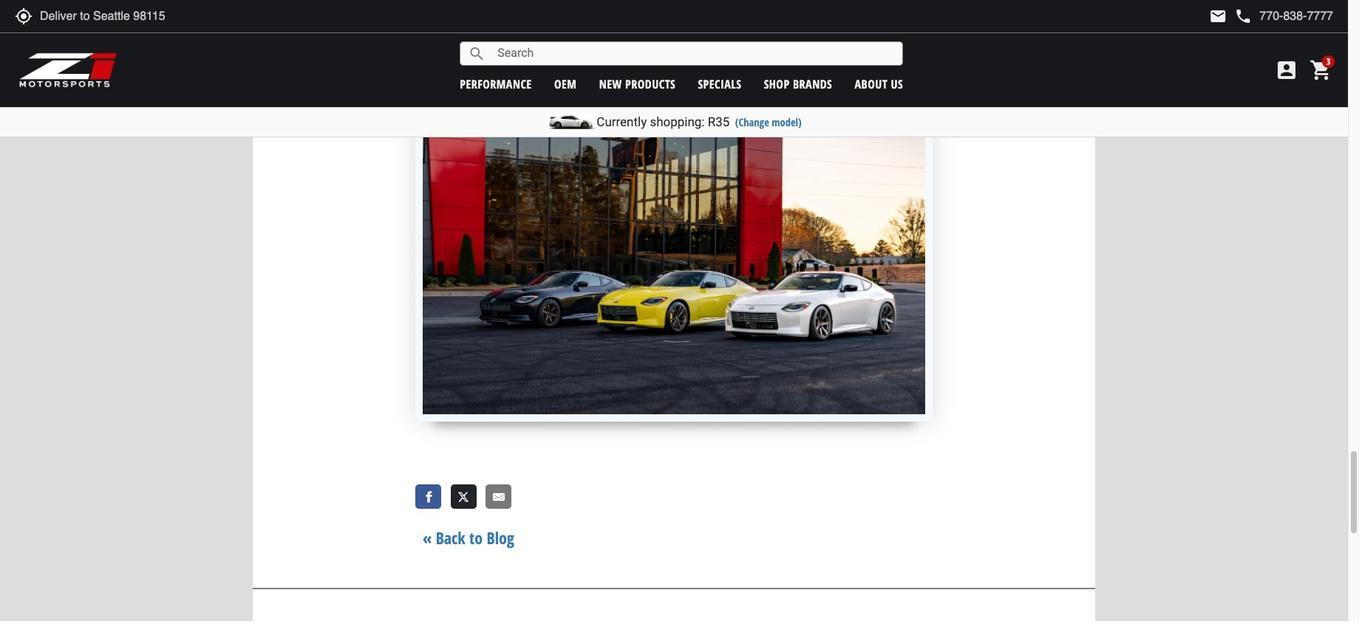 Task type: locate. For each thing, give the bounding box(es) containing it.
about us
[[855, 76, 904, 92]]

z1 motorsports image
[[416, 72, 933, 422]]

phone link
[[1235, 7, 1334, 25]]

account_box
[[1276, 58, 1299, 82]]

performance
[[460, 76, 532, 92]]

« back to blog
[[423, 527, 515, 549]]

«
[[423, 527, 432, 549]]

shopping:
[[650, 115, 705, 129]]

blog
[[487, 527, 515, 549]]

about us link
[[855, 76, 904, 92]]

shop
[[764, 76, 790, 92]]

phone
[[1235, 7, 1253, 25]]

0 horizontal spatial to
[[470, 527, 483, 549]]

us
[[892, 76, 904, 92]]

about
[[855, 76, 888, 92]]

back
[[436, 527, 466, 549]]

1 vertical spatial to
[[470, 527, 483, 549]]

to
[[822, 16, 833, 30], [470, 527, 483, 549]]

currently shopping: r35 (change model)
[[597, 115, 802, 129]]

shopping_cart
[[1310, 58, 1334, 82]]

your
[[879, 16, 902, 30]]

shopping_cart link
[[1307, 58, 1334, 82]]

account_box link
[[1272, 58, 1303, 82]]

1 horizontal spatial to
[[822, 16, 833, 30]]

my_location
[[15, 7, 33, 25]]

to left prepare
[[822, 16, 833, 30]]

0 vertical spatial to
[[822, 16, 833, 30]]

to prepare your z for the track, road or show:
[[613, 16, 932, 45]]

to left blog
[[470, 527, 483, 549]]

mail link
[[1210, 7, 1228, 25]]



Task type: describe. For each thing, give the bounding box(es) containing it.
shop brands link
[[764, 76, 833, 92]]

oem link
[[555, 76, 577, 92]]

track,
[[633, 31, 661, 45]]

road
[[664, 31, 688, 45]]

oem
[[555, 76, 577, 92]]

currently
[[597, 115, 647, 129]]

search
[[468, 45, 486, 62]]

(change model) link
[[736, 115, 802, 129]]

(change
[[736, 115, 770, 129]]

model)
[[772, 115, 802, 129]]

z1 motorsports logo image
[[18, 52, 118, 89]]

Search search field
[[486, 42, 903, 65]]

performance link
[[460, 76, 532, 92]]

brands
[[793, 76, 833, 92]]

for
[[915, 16, 930, 30]]

the
[[613, 31, 630, 45]]

new products
[[599, 76, 676, 92]]

prepare
[[836, 16, 876, 30]]

to inside to prepare your z for the track, road or show:
[[822, 16, 833, 30]]

specials link
[[698, 76, 742, 92]]

r35
[[708, 115, 730, 129]]

z
[[905, 16, 912, 30]]

or
[[691, 31, 702, 45]]

shop brands
[[764, 76, 833, 92]]

« back to blog link
[[416, 523, 522, 553]]

products
[[626, 76, 676, 92]]

mail
[[1210, 7, 1228, 25]]

new products link
[[599, 76, 676, 92]]

mail phone
[[1210, 7, 1253, 25]]

specials
[[698, 76, 742, 92]]

show:
[[705, 31, 736, 45]]

new
[[599, 76, 622, 92]]



Task type: vqa. For each thing, say whether or not it's contained in the screenshot.
or
yes



